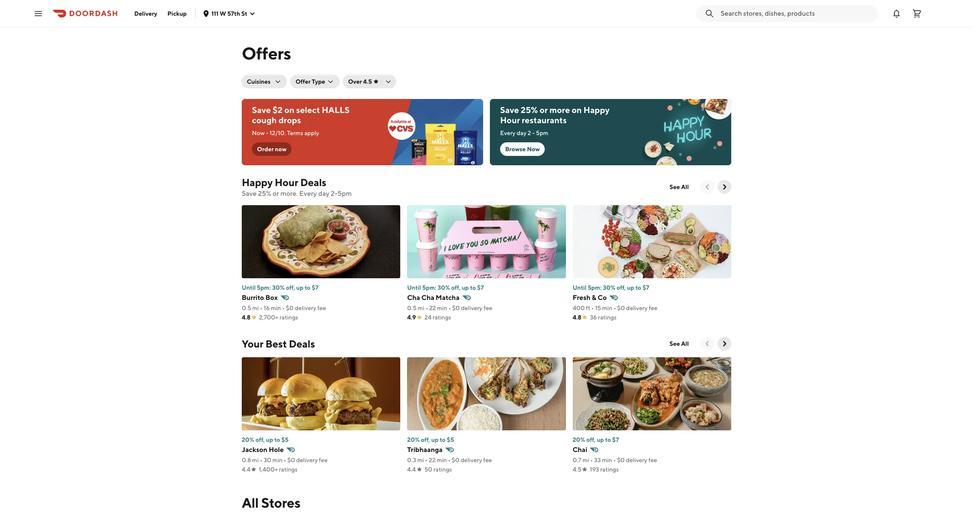 Task type: locate. For each thing, give the bounding box(es) containing it.
$7 up 0.5 mi • 22 min • $0 delivery fee
[[477, 284, 484, 291]]

20% up 'tribhaanga'
[[408, 437, 420, 444]]

min
[[271, 305, 281, 312], [437, 305, 448, 312], [603, 305, 613, 312], [273, 457, 283, 464], [437, 457, 447, 464], [602, 457, 612, 464]]

see all
[[670, 184, 689, 191], [670, 341, 689, 347]]

• up 24
[[426, 305, 428, 312]]

until 5pm: 30% off, up to $7
[[242, 284, 319, 291], [408, 284, 484, 291], [573, 284, 650, 291]]

$5
[[282, 437, 289, 444], [447, 437, 454, 444]]

20% off, up to $7
[[573, 437, 619, 444]]

• left 16
[[260, 305, 263, 312]]

mi right 0.3
[[418, 457, 424, 464]]

2 on from the left
[[572, 105, 582, 115]]

burrito
[[242, 294, 264, 302]]

previous button of carousel image for fresh & co
[[704, 183, 712, 191]]

1 0.5 from the left
[[242, 305, 251, 312]]

$0 for box
[[286, 305, 294, 312]]

0.5
[[242, 305, 251, 312], [408, 305, 417, 312]]

until
[[242, 284, 256, 291], [408, 284, 421, 291], [573, 284, 587, 291]]

1 vertical spatial 25%
[[258, 190, 272, 198]]

2 horizontal spatial 5pm:
[[588, 284, 602, 291]]

1 vertical spatial every
[[300, 190, 317, 198]]

4.8 down burrito
[[242, 314, 251, 321]]

to up "0.7 mi • 33 min • $0 delivery fee"
[[606, 437, 611, 444]]

0 vertical spatial previous button of carousel image
[[704, 183, 712, 191]]

1 horizontal spatial now
[[527, 146, 540, 153]]

save inside the save $2 on select halls cough drops
[[252, 105, 271, 115]]

2 horizontal spatial 30%
[[603, 284, 616, 291]]

2,700+
[[259, 314, 279, 321]]

1 horizontal spatial happy
[[584, 105, 610, 115]]

1 vertical spatial day
[[318, 190, 330, 198]]

20% off, up to $5 for jackson hole
[[242, 437, 289, 444]]

save up every day 2 - 5pm
[[500, 105, 519, 115]]

1 vertical spatial see all
[[670, 341, 689, 347]]

0 vertical spatial see
[[670, 184, 680, 191]]

0 horizontal spatial 5pm
[[338, 190, 352, 198]]

30% up the co
[[603, 284, 616, 291]]

4.4 down 0.3
[[408, 466, 416, 473]]

happy down order
[[242, 176, 273, 188]]

every up browse
[[500, 130, 516, 136]]

0 horizontal spatial every
[[300, 190, 317, 198]]

3 5pm: from the left
[[588, 284, 602, 291]]

or left 'more.'
[[273, 190, 279, 198]]

$7 for cha cha matcha
[[477, 284, 484, 291]]

57th
[[228, 10, 240, 17]]

happy
[[584, 105, 610, 115], [242, 176, 273, 188]]

all stores
[[242, 495, 301, 511]]

or inside the save 25% or more on happy hour restaurants
[[540, 105, 548, 115]]

20% off, up to $5
[[242, 437, 289, 444], [408, 437, 454, 444]]

all left stores
[[242, 495, 259, 511]]

min up 24 ratings
[[437, 305, 448, 312]]

0 horizontal spatial 4.8
[[242, 314, 251, 321]]

0.5 mi • 16 min • $0 delivery fee
[[242, 305, 326, 312]]

15
[[595, 305, 602, 312]]

mi down cha cha matcha
[[418, 305, 425, 312]]

until 5pm: 30% off, up to $7 up the co
[[573, 284, 650, 291]]

22
[[430, 305, 436, 312], [429, 457, 436, 464]]

0 vertical spatial see all
[[670, 184, 689, 191]]

20% off, up to $5 for tribhaanga
[[408, 437, 454, 444]]

delivery
[[295, 305, 316, 312], [461, 305, 483, 312], [627, 305, 648, 312], [296, 457, 318, 464], [461, 457, 482, 464], [626, 457, 648, 464]]

1 vertical spatial or
[[273, 190, 279, 198]]

1 vertical spatial 22
[[429, 457, 436, 464]]

1 20% off, up to $5 from the left
[[242, 437, 289, 444]]

0 horizontal spatial 4.5
[[363, 78, 372, 85]]

1 horizontal spatial until 5pm: 30% off, up to $7
[[408, 284, 484, 291]]

now
[[252, 130, 265, 136], [527, 146, 540, 153]]

1 vertical spatial previous button of carousel image
[[704, 340, 712, 348]]

ratings down 0.8 mi • 30 min • $0 delivery fee
[[279, 466, 298, 473]]

save 25% or more on happy hour restaurants
[[500, 105, 610, 125]]

hour inside the save 25% or more on happy hour restaurants
[[500, 115, 520, 125]]

$0 down matcha
[[452, 305, 460, 312]]

offer type
[[296, 78, 325, 85]]

0 vertical spatial hour
[[500, 115, 520, 125]]

fresh
[[573, 294, 591, 302]]

1 horizontal spatial 5pm:
[[423, 284, 437, 291]]

2 previous button of carousel image from the top
[[704, 340, 712, 348]]

until for fresh
[[573, 284, 587, 291]]

cha cha matcha
[[408, 294, 460, 302]]

2 horizontal spatial until 5pm: 30% off, up to $7
[[573, 284, 650, 291]]

4.9
[[408, 314, 416, 321]]

st
[[241, 10, 247, 17]]

1 see from the top
[[670, 184, 680, 191]]

1 vertical spatial all
[[682, 341, 689, 347]]

1 horizontal spatial day
[[517, 130, 527, 136]]

fee for hole
[[319, 457, 328, 464]]

0.5 down burrito
[[242, 305, 251, 312]]

every right 'more.'
[[300, 190, 317, 198]]

5pm
[[536, 130, 549, 136], [338, 190, 352, 198]]

24
[[425, 314, 432, 321]]

mi down burrito
[[252, 305, 259, 312]]

1 horizontal spatial $5
[[447, 437, 454, 444]]

2 4.4 from the left
[[408, 466, 416, 473]]

day left 2-
[[318, 190, 330, 198]]

5pm: up &
[[588, 284, 602, 291]]

2 20% from the left
[[408, 437, 420, 444]]

0 vertical spatial all
[[682, 184, 689, 191]]

1 20% from the left
[[242, 437, 254, 444]]

ratings
[[280, 314, 298, 321], [433, 314, 451, 321], [599, 314, 617, 321], [279, 466, 298, 473], [434, 466, 452, 473], [601, 466, 619, 473]]

30% for fresh & co
[[603, 284, 616, 291]]

1 vertical spatial hour
[[275, 176, 298, 188]]

offers
[[242, 43, 291, 63]]

• up 193 ratings
[[614, 457, 616, 464]]

25%
[[521, 105, 538, 115], [258, 190, 272, 198]]

until up cha cha matcha
[[408, 284, 421, 291]]

min for box
[[271, 305, 281, 312]]

min right 16
[[271, 305, 281, 312]]

1 5pm: from the left
[[257, 284, 271, 291]]

min for hole
[[273, 457, 283, 464]]

jackson hole
[[242, 446, 284, 454]]

0 horizontal spatial 4.4
[[242, 466, 251, 473]]

until for cha
[[408, 284, 421, 291]]

30% for cha cha matcha
[[438, 284, 450, 291]]

1 horizontal spatial or
[[540, 105, 548, 115]]

$5 for jackson hole
[[282, 437, 289, 444]]

on up drops in the left of the page
[[285, 105, 295, 115]]

0.5 mi • 22 min • $0 delivery fee
[[408, 305, 493, 312]]

all for fresh & co
[[682, 184, 689, 191]]

day
[[517, 130, 527, 136], [318, 190, 330, 198]]

min right 33
[[602, 457, 612, 464]]

1 vertical spatial 5pm
[[338, 190, 352, 198]]

1 vertical spatial deals
[[289, 338, 315, 350]]

1 vertical spatial now
[[527, 146, 540, 153]]

save inside the save 25% or more on happy hour restaurants
[[500, 105, 519, 115]]

0 vertical spatial 5pm
[[536, 130, 549, 136]]

20% off, up to $5 up 'tribhaanga'
[[408, 437, 454, 444]]

apply
[[305, 130, 319, 136]]

4.4 for jackson hole
[[242, 466, 251, 473]]

2 4.8 from the left
[[573, 314, 582, 321]]

mi for jackson
[[252, 457, 259, 464]]

until for burrito
[[242, 284, 256, 291]]

$0 up 193 ratings
[[617, 457, 625, 464]]

on right more
[[572, 105, 582, 115]]

1 on from the left
[[285, 105, 295, 115]]

2 0.5 from the left
[[408, 305, 417, 312]]

4.8 for burrito box
[[242, 314, 251, 321]]

1 vertical spatial see all link
[[665, 337, 694, 351]]

0 vertical spatial deals
[[300, 176, 327, 188]]

all
[[682, 184, 689, 191], [682, 341, 689, 347], [242, 495, 259, 511]]

0 vertical spatial or
[[540, 105, 548, 115]]

0 horizontal spatial day
[[318, 190, 330, 198]]

2 cha from the left
[[422, 294, 435, 302]]

browse now button
[[500, 142, 545, 156]]

1 horizontal spatial hour
[[500, 115, 520, 125]]

cha left matcha
[[422, 294, 435, 302]]

1 see all link from the top
[[665, 180, 694, 194]]

25% inside the save 25% or more on happy hour restaurants
[[521, 105, 538, 115]]

$5 up '0.3 mi • 22 min • $0 delivery fee'
[[447, 437, 454, 444]]

0 vertical spatial see all link
[[665, 180, 694, 194]]

see all link
[[665, 180, 694, 194], [665, 337, 694, 351]]

5pm: for box
[[257, 284, 271, 291]]

save for save 25% or more on happy hour restaurants
[[500, 105, 519, 115]]

• left 30
[[260, 457, 263, 464]]

delivery
[[134, 10, 157, 17]]

5pm: up cha cha matcha
[[423, 284, 437, 291]]

next button of carousel image
[[721, 340, 729, 348]]

0 vertical spatial 4.5
[[363, 78, 372, 85]]

1 $5 from the left
[[282, 437, 289, 444]]

up up 33
[[597, 437, 604, 444]]

previous button of carousel image left next button of carousel icon
[[704, 340, 712, 348]]

12/10.
[[270, 130, 286, 136]]

2 20% off, up to $5 from the left
[[408, 437, 454, 444]]

min up 1,400+ ratings
[[273, 457, 283, 464]]

2 until from the left
[[408, 284, 421, 291]]

0 horizontal spatial cha
[[408, 294, 420, 302]]

off, up jackson hole
[[256, 437, 265, 444]]

4.4 down 0.8
[[242, 466, 251, 473]]

0.7 mi • 33 min • $0 delivery fee
[[573, 457, 658, 464]]

25% up restaurants
[[521, 105, 538, 115]]

4.4 for tribhaanga
[[408, 466, 416, 473]]

or up restaurants
[[540, 105, 548, 115]]

4.5
[[363, 78, 372, 85], [573, 466, 582, 473]]

your best deals
[[242, 338, 315, 350]]

0 vertical spatial now
[[252, 130, 265, 136]]

1 horizontal spatial 30%
[[438, 284, 450, 291]]

• up 50 ratings
[[448, 457, 451, 464]]

1 30% from the left
[[272, 284, 285, 291]]

up up 'tribhaanga'
[[432, 437, 439, 444]]

20% for jackson hole
[[242, 437, 254, 444]]

until up burrito
[[242, 284, 256, 291]]

every inside "happy hour deals save 25% or more. every day 2-5pm"
[[300, 190, 317, 198]]

5pm inside "happy hour deals save 25% or more. every day 2-5pm"
[[338, 190, 352, 198]]

delivery button
[[129, 7, 162, 20]]

1 horizontal spatial 20% off, up to $5
[[408, 437, 454, 444]]

see all link for fresh & co
[[665, 180, 694, 194]]

1 vertical spatial happy
[[242, 176, 273, 188]]

0.5 for cha cha matcha
[[408, 305, 417, 312]]

ratings for &
[[599, 314, 617, 321]]

0 vertical spatial every
[[500, 130, 516, 136]]

5pm:
[[257, 284, 271, 291], [423, 284, 437, 291], [588, 284, 602, 291]]

0 horizontal spatial until
[[242, 284, 256, 291]]

1 horizontal spatial 25%
[[521, 105, 538, 115]]

hour up every day 2 - 5pm
[[500, 115, 520, 125]]

$0
[[286, 305, 294, 312], [452, 305, 460, 312], [618, 305, 625, 312], [288, 457, 295, 464], [452, 457, 460, 464], [617, 457, 625, 464]]

cha up '4.9'
[[408, 294, 420, 302]]

30%
[[272, 284, 285, 291], [438, 284, 450, 291], [603, 284, 616, 291]]

$5 for tribhaanga
[[447, 437, 454, 444]]

cha
[[408, 294, 420, 302], [422, 294, 435, 302]]

see for chai
[[670, 341, 680, 347]]

min up 50 ratings
[[437, 457, 447, 464]]

1 horizontal spatial -
[[533, 130, 535, 136]]

22 up 24
[[430, 305, 436, 312]]

20% up jackson
[[242, 437, 254, 444]]

to
[[305, 284, 311, 291], [470, 284, 476, 291], [636, 284, 642, 291], [275, 437, 280, 444], [440, 437, 446, 444], [606, 437, 611, 444]]

2 30% from the left
[[438, 284, 450, 291]]

ratings down '0.5 mi • 16 min • $0 delivery fee'
[[280, 314, 298, 321]]

30% up matcha
[[438, 284, 450, 291]]

now - 12/10. terms apply
[[252, 130, 319, 136]]

deals inside "happy hour deals save 25% or more. every day 2-5pm"
[[300, 176, 327, 188]]

0 horizontal spatial 30%
[[272, 284, 285, 291]]

2 until 5pm: 30% off, up to $7 from the left
[[408, 284, 484, 291]]

2,700+ ratings
[[259, 314, 298, 321]]

-
[[266, 130, 269, 136], [533, 130, 535, 136]]

up
[[296, 284, 304, 291], [462, 284, 469, 291], [628, 284, 635, 291], [266, 437, 273, 444], [432, 437, 439, 444], [597, 437, 604, 444]]

hour
[[500, 115, 520, 125], [275, 176, 298, 188]]

see
[[670, 184, 680, 191], [670, 341, 680, 347]]

0 horizontal spatial $5
[[282, 437, 289, 444]]

happy right more
[[584, 105, 610, 115]]

ratings down 0.5 mi • 22 min • $0 delivery fee
[[433, 314, 451, 321]]

1 horizontal spatial 20%
[[408, 437, 420, 444]]

now
[[275, 146, 287, 153]]

3 20% from the left
[[573, 437, 586, 444]]

22 up 50
[[429, 457, 436, 464]]

1 horizontal spatial until
[[408, 284, 421, 291]]

0 horizontal spatial 0.5
[[242, 305, 251, 312]]

hole
[[269, 446, 284, 454]]

until up fresh
[[573, 284, 587, 291]]

all left next button of carousel image
[[682, 184, 689, 191]]

0 horizontal spatial happy
[[242, 176, 273, 188]]

22 for cha cha matcha
[[430, 305, 436, 312]]

day left 2
[[517, 130, 527, 136]]

or
[[540, 105, 548, 115], [273, 190, 279, 198]]

$5 up "hole"
[[282, 437, 289, 444]]

to up 'tribhaanga'
[[440, 437, 446, 444]]

happy inside the save 25% or more on happy hour restaurants
[[584, 105, 610, 115]]

deals for hour
[[300, 176, 327, 188]]

0 horizontal spatial 25%
[[258, 190, 272, 198]]

previous button of carousel image left next button of carousel image
[[704, 183, 712, 191]]

all left next button of carousel icon
[[682, 341, 689, 347]]

1 see all from the top
[[670, 184, 689, 191]]

1 until from the left
[[242, 284, 256, 291]]

1 vertical spatial see
[[670, 341, 680, 347]]

3 30% from the left
[[603, 284, 616, 291]]

up up '0.5 mi • 16 min • $0 delivery fee'
[[296, 284, 304, 291]]

previous button of carousel image
[[704, 183, 712, 191], [704, 340, 712, 348]]

1 horizontal spatial 4.4
[[408, 466, 416, 473]]

0 horizontal spatial 20% off, up to $5
[[242, 437, 289, 444]]

2 horizontal spatial until
[[573, 284, 587, 291]]

mi right 0.8
[[252, 457, 259, 464]]

30% up box
[[272, 284, 285, 291]]

now inside button
[[527, 146, 540, 153]]

3 until from the left
[[573, 284, 587, 291]]

1 horizontal spatial 0.5
[[408, 305, 417, 312]]

fee for box
[[318, 305, 326, 312]]

$7
[[312, 284, 319, 291], [477, 284, 484, 291], [643, 284, 650, 291], [613, 437, 619, 444]]

1 cha from the left
[[408, 294, 420, 302]]

0 vertical spatial 22
[[430, 305, 436, 312]]

193 ratings
[[590, 466, 619, 473]]

50
[[425, 466, 433, 473]]

400 ft • 15 min • $0 delivery fee
[[573, 305, 658, 312]]

1 horizontal spatial 4.8
[[573, 314, 582, 321]]

1 until 5pm: 30% off, up to $7 from the left
[[242, 284, 319, 291]]

1 horizontal spatial cha
[[422, 294, 435, 302]]

save
[[252, 105, 271, 115], [500, 105, 519, 115], [242, 190, 257, 198]]

4.4
[[242, 466, 251, 473], [408, 466, 416, 473]]

0 horizontal spatial hour
[[275, 176, 298, 188]]

1 4.8 from the left
[[242, 314, 251, 321]]

2 $5 from the left
[[447, 437, 454, 444]]

until 5pm: 30% off, up to $7 for fresh & co
[[573, 284, 650, 291]]

0.5 up '4.9'
[[408, 305, 417, 312]]

•
[[260, 305, 263, 312], [282, 305, 285, 312], [426, 305, 428, 312], [449, 305, 451, 312], [592, 305, 594, 312], [614, 305, 616, 312], [260, 457, 263, 464], [284, 457, 286, 464], [425, 457, 428, 464], [448, 457, 451, 464], [591, 457, 593, 464], [614, 457, 616, 464]]

1 horizontal spatial on
[[572, 105, 582, 115]]

save up cough
[[252, 105, 271, 115]]

1 4.4 from the left
[[242, 466, 251, 473]]

until 5pm: 30% off, up to $7 up matcha
[[408, 284, 484, 291]]

4.8 down 400 on the bottom right
[[573, 314, 582, 321]]

$0 up 1,400+ ratings
[[288, 457, 295, 464]]

deals for best
[[289, 338, 315, 350]]

0 horizontal spatial 5pm:
[[257, 284, 271, 291]]

36 ratings
[[590, 314, 617, 321]]

20% up chai
[[573, 437, 586, 444]]

25% left 'more.'
[[258, 190, 272, 198]]

20% off, up to $5 up jackson hole
[[242, 437, 289, 444]]

50 ratings
[[425, 466, 452, 473]]

0 vertical spatial day
[[517, 130, 527, 136]]

now down 2
[[527, 146, 540, 153]]

now down cough
[[252, 130, 265, 136]]

$7 for fresh & co
[[643, 284, 650, 291]]

- left 12/10.
[[266, 130, 269, 136]]

1 previous button of carousel image from the top
[[704, 183, 712, 191]]

0 vertical spatial happy
[[584, 105, 610, 115]]

1 vertical spatial 4.5
[[573, 466, 582, 473]]

until 5pm: 30% off, up to $7 for burrito box
[[242, 284, 319, 291]]

2 horizontal spatial 20%
[[573, 437, 586, 444]]

2 see from the top
[[670, 341, 680, 347]]

deals
[[300, 176, 327, 188], [289, 338, 315, 350]]

browse now
[[506, 146, 540, 153]]

delivery for cha
[[461, 305, 483, 312]]

2 see all link from the top
[[665, 337, 694, 351]]

0 horizontal spatial on
[[285, 105, 295, 115]]

- right 2
[[533, 130, 535, 136]]

3 until 5pm: 30% off, up to $7 from the left
[[573, 284, 650, 291]]

min right the 15
[[603, 305, 613, 312]]

0 horizontal spatial until 5pm: 30% off, up to $7
[[242, 284, 319, 291]]

$0 up 2,700+ ratings
[[286, 305, 294, 312]]

2 see all from the top
[[670, 341, 689, 347]]

0 horizontal spatial 20%
[[242, 437, 254, 444]]

• up 2,700+ ratings
[[282, 305, 285, 312]]

0 horizontal spatial -
[[266, 130, 269, 136]]

matcha
[[436, 294, 460, 302]]

delivery for box
[[295, 305, 316, 312]]

1 horizontal spatial 4.5
[[573, 466, 582, 473]]

0 horizontal spatial or
[[273, 190, 279, 198]]

0 vertical spatial 25%
[[521, 105, 538, 115]]

4.5 right over
[[363, 78, 372, 85]]

2 5pm: from the left
[[423, 284, 437, 291]]



Task type: describe. For each thing, give the bounding box(es) containing it.
notification bell image
[[892, 8, 902, 18]]

$0 up 50 ratings
[[452, 457, 460, 464]]

over 4.5
[[348, 78, 372, 85]]

1,400+
[[259, 466, 278, 473]]

&
[[592, 294, 597, 302]]

111 w 57th st button
[[203, 10, 256, 17]]

5pm: for &
[[588, 284, 602, 291]]

order
[[257, 146, 274, 153]]

stores
[[261, 495, 301, 511]]

your best deals link
[[242, 337, 315, 351]]

33
[[594, 457, 601, 464]]

off, up '0.5 mi • 16 min • $0 delivery fee'
[[286, 284, 295, 291]]

to up '0.5 mi • 16 min • $0 delivery fee'
[[305, 284, 311, 291]]

0 horizontal spatial now
[[252, 130, 265, 136]]

up up jackson hole
[[266, 437, 273, 444]]

jackson
[[242, 446, 268, 454]]

30% for burrito box
[[272, 284, 285, 291]]

ratings down '0.3 mi • 22 min • $0 delivery fee'
[[434, 466, 452, 473]]

order now button
[[252, 142, 292, 156]]

5pm: for cha
[[423, 284, 437, 291]]

0 items, open order cart image
[[913, 8, 923, 18]]

save for save $2 on select halls cough drops
[[252, 105, 271, 115]]

select
[[296, 105, 320, 115]]

• left 33
[[591, 457, 593, 464]]

all for chai
[[682, 341, 689, 347]]

to up "hole"
[[275, 437, 280, 444]]

up up 0.5 mi • 22 min • $0 delivery fee
[[462, 284, 469, 291]]

every day 2 - 5pm
[[500, 130, 549, 136]]

0.3 mi • 22 min • $0 delivery fee
[[408, 457, 492, 464]]

see all for chai
[[670, 341, 689, 347]]

terms
[[287, 130, 303, 136]]

$7 up "0.7 mi • 33 min • $0 delivery fee"
[[613, 437, 619, 444]]

w
[[220, 10, 226, 17]]

on inside the save 25% or more on happy hour restaurants
[[572, 105, 582, 115]]

min for &
[[603, 305, 613, 312]]

0.7
[[573, 457, 582, 464]]

• up 1,400+ ratings
[[284, 457, 286, 464]]

box
[[266, 294, 278, 302]]

save inside "happy hour deals save 25% or more. every day 2-5pm"
[[242, 190, 257, 198]]

mi for cha
[[418, 305, 425, 312]]

min for cha
[[437, 305, 448, 312]]

cuisines
[[247, 78, 271, 85]]

400
[[573, 305, 585, 312]]

1 - from the left
[[266, 130, 269, 136]]

pickup
[[168, 10, 187, 17]]

best
[[266, 338, 287, 350]]

16
[[264, 305, 270, 312]]

20% for chai
[[573, 437, 586, 444]]

4.8 for fresh & co
[[573, 314, 582, 321]]

ratings for cha
[[433, 314, 451, 321]]

see for fresh & co
[[670, 184, 680, 191]]

burrito box
[[242, 294, 278, 302]]

see all for fresh & co
[[670, 184, 689, 191]]

1 horizontal spatial every
[[500, 130, 516, 136]]

fresh & co
[[573, 294, 607, 302]]

happy inside "happy hour deals save 25% or more. every day 2-5pm"
[[242, 176, 273, 188]]

tribhaanga
[[408, 446, 443, 454]]

save $2 on select halls cough drops
[[252, 105, 350, 125]]

or inside "happy hour deals save 25% or more. every day 2-5pm"
[[273, 190, 279, 198]]

browse
[[506, 146, 526, 153]]

0.5 for burrito box
[[242, 305, 251, 312]]

$0 for cha
[[452, 305, 460, 312]]

2-
[[331, 190, 338, 198]]

to up 0.5 mi • 22 min • $0 delivery fee
[[470, 284, 476, 291]]

delivery for &
[[627, 305, 648, 312]]

until 5pm: 30% off, up to $7 for cha cha matcha
[[408, 284, 484, 291]]

open menu image
[[33, 8, 43, 18]]

mi for burrito
[[252, 305, 259, 312]]

more
[[550, 105, 570, 115]]

24 ratings
[[425, 314, 451, 321]]

over
[[348, 78, 362, 85]]

previous button of carousel image for chai
[[704, 340, 712, 348]]

your
[[242, 338, 264, 350]]

0.3
[[408, 457, 416, 464]]

mi right the 0.7 at the bottom of page
[[583, 457, 590, 464]]

off, up matcha
[[452, 284, 461, 291]]

• down matcha
[[449, 305, 451, 312]]

next button of carousel image
[[721, 183, 729, 191]]

20% for tribhaanga
[[408, 437, 420, 444]]

Store search: begin typing to search for stores available on DoorDash text field
[[721, 9, 873, 18]]

offer type button
[[291, 75, 340, 88]]

1,400+ ratings
[[259, 466, 298, 473]]

$7 for burrito box
[[312, 284, 319, 291]]

0.8
[[242, 457, 251, 464]]

day inside "happy hour deals save 25% or more. every day 2-5pm"
[[318, 190, 330, 198]]

delivery for hole
[[296, 457, 318, 464]]

pickup button
[[162, 7, 192, 20]]

2 vertical spatial all
[[242, 495, 259, 511]]

more.
[[281, 190, 298, 198]]

see all link for chai
[[665, 337, 694, 351]]

fee for &
[[649, 305, 658, 312]]

• up 36 ratings at bottom right
[[614, 305, 616, 312]]

193
[[590, 466, 600, 473]]

30
[[264, 457, 271, 464]]

ratings for hole
[[279, 466, 298, 473]]

ratings down "0.7 mi • 33 min • $0 delivery fee"
[[601, 466, 619, 473]]

25% inside "happy hour deals save 25% or more. every day 2-5pm"
[[258, 190, 272, 198]]

over 4.5 button
[[343, 75, 396, 88]]

halls
[[322, 105, 350, 115]]

co
[[598, 294, 607, 302]]

on inside the save $2 on select halls cough drops
[[285, 105, 295, 115]]

off, up chai
[[587, 437, 596, 444]]

cough
[[252, 115, 277, 125]]

up up 400 ft • 15 min • $0 delivery fee
[[628, 284, 635, 291]]

order now
[[257, 146, 287, 153]]

to up 400 ft • 15 min • $0 delivery fee
[[636, 284, 642, 291]]

fee for cha
[[484, 305, 493, 312]]

2 - from the left
[[533, 130, 535, 136]]

off, up 400 ft • 15 min • $0 delivery fee
[[617, 284, 626, 291]]

$0 for &
[[618, 305, 625, 312]]

type
[[312, 78, 325, 85]]

off, up 'tribhaanga'
[[421, 437, 430, 444]]

chai
[[573, 446, 588, 454]]

111 w 57th st
[[212, 10, 247, 17]]

$0 for hole
[[288, 457, 295, 464]]

1 horizontal spatial 5pm
[[536, 130, 549, 136]]

• up 50
[[425, 457, 428, 464]]

restaurants
[[522, 115, 567, 125]]

hour inside "happy hour deals save 25% or more. every day 2-5pm"
[[275, 176, 298, 188]]

4.5 inside button
[[363, 78, 372, 85]]

0.8 mi • 30 min • $0 delivery fee
[[242, 457, 328, 464]]

36
[[590, 314, 597, 321]]

111
[[212, 10, 219, 17]]

ratings for box
[[280, 314, 298, 321]]

2
[[528, 130, 531, 136]]

22 for tribhaanga
[[429, 457, 436, 464]]

cuisines button
[[242, 75, 287, 88]]

$2
[[273, 105, 283, 115]]

offer
[[296, 78, 311, 85]]

happy hour deals save 25% or more. every day 2-5pm
[[242, 176, 352, 198]]

drops
[[279, 115, 301, 125]]

• right ft at the right bottom
[[592, 305, 594, 312]]

ft
[[586, 305, 591, 312]]



Task type: vqa. For each thing, say whether or not it's contained in the screenshot.
The Or within Save 25% or more on Happy Hour restaurants
yes



